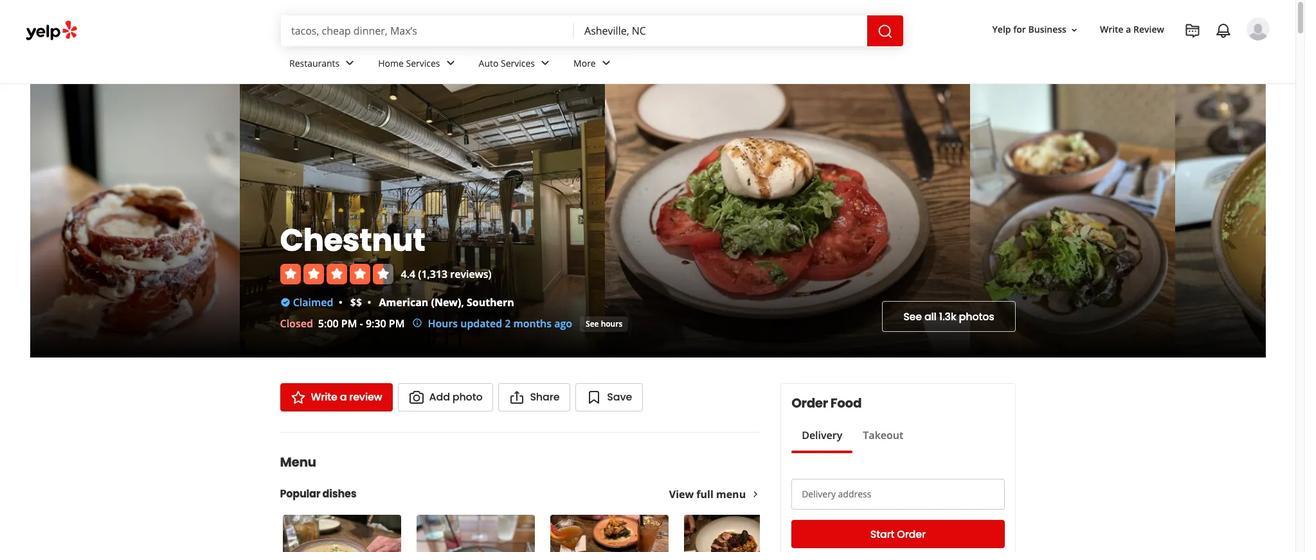 Task type: vqa. For each thing, say whether or not it's contained in the screenshot.
the View full menu 'link'
yes



Task type: locate. For each thing, give the bounding box(es) containing it.
24 chevron down v2 image
[[443, 56, 458, 71], [538, 56, 553, 71]]

hours
[[601, 319, 623, 330]]

0 horizontal spatial none field
[[291, 24, 564, 38]]

24 chevron down v2 image for auto services
[[538, 56, 553, 71]]

pork belly image
[[550, 516, 668, 553]]

a left "review"
[[1126, 23, 1131, 36]]

southern link
[[467, 296, 514, 310]]

2 pm from the left
[[389, 317, 405, 331]]

0 horizontal spatial order
[[792, 395, 828, 413]]

24 chevron down v2 image inside "restaurants" link
[[342, 56, 358, 71]]

review
[[1134, 23, 1164, 36]]

None search field
[[281, 15, 906, 46]]

1 24 chevron down v2 image from the left
[[443, 56, 458, 71]]

restaurants
[[289, 57, 340, 69]]

business categories element
[[279, 46, 1270, 84]]

chestnut
[[280, 219, 425, 262]]

menu
[[716, 488, 746, 502]]

1 horizontal spatial 24 chevron down v2 image
[[598, 56, 614, 71]]

1 vertical spatial a
[[340, 390, 347, 405]]

0 horizontal spatial see
[[586, 319, 599, 330]]

order inside button
[[897, 528, 926, 542]]

16 claim filled v2 image
[[280, 298, 290, 308]]

tab list
[[792, 428, 914, 454]]

order food
[[792, 395, 862, 413]]

4.4
[[401, 267, 415, 282]]

1 horizontal spatial pm
[[389, 317, 405, 331]]

1 vertical spatial order
[[897, 528, 926, 542]]

0 vertical spatial write
[[1100, 23, 1124, 36]]

services right home
[[406, 57, 440, 69]]

popular dishes
[[280, 487, 357, 502]]

takeout
[[863, 429, 904, 443]]

more link
[[563, 46, 624, 84]]

16 chevron down v2 image
[[1069, 25, 1080, 35]]

0 horizontal spatial pm
[[341, 317, 357, 331]]

1 vertical spatial write
[[311, 390, 337, 405]]

2 none field from the left
[[584, 24, 857, 38]]

pm left 16 info v2 image
[[389, 317, 405, 331]]

1 services from the left
[[406, 57, 440, 69]]

for
[[1013, 23, 1026, 36]]

delivery left the address
[[802, 489, 836, 501]]

pm
[[341, 317, 357, 331], [389, 317, 405, 331]]

1 horizontal spatial none field
[[584, 24, 857, 38]]

Order delivery text field
[[792, 480, 1005, 511]]

write inside user actions element
[[1100, 23, 1124, 36]]

delivery address
[[802, 489, 872, 501]]

(1,313
[[418, 267, 448, 282]]

order left food
[[792, 395, 828, 413]]

menu
[[280, 454, 316, 472]]

16 info v2 image
[[412, 318, 423, 329]]

0 vertical spatial delivery
[[802, 429, 843, 443]]

view full menu link
[[669, 488, 760, 502]]

0 horizontal spatial 24 chevron down v2 image
[[443, 56, 458, 71]]

24 chevron down v2 image for restaurants
[[342, 56, 358, 71]]

0 horizontal spatial 24 chevron down v2 image
[[342, 56, 358, 71]]

1 horizontal spatial services
[[501, 57, 535, 69]]

photo of chestnut - asheville, nc, us. braised lamb shank image
[[1175, 84, 1305, 358]]

delivery
[[802, 429, 843, 443], [802, 489, 836, 501]]

yelp
[[993, 23, 1011, 36]]

full
[[697, 488, 714, 502]]

share button
[[499, 384, 571, 412]]

write left "review"
[[1100, 23, 1124, 36]]

2
[[505, 317, 511, 331]]

1 24 chevron down v2 image from the left
[[342, 56, 358, 71]]

auto
[[479, 57, 499, 69]]

restaurants link
[[279, 46, 368, 84]]

1 horizontal spatial see
[[904, 310, 922, 324]]

info alert
[[412, 316, 572, 332]]

24 star v2 image
[[290, 390, 306, 406]]

home services
[[378, 57, 440, 69]]

photo of chestnut - asheville, nc, us. rear seating area image
[[240, 84, 605, 358]]

1 horizontal spatial a
[[1126, 23, 1131, 36]]

write
[[1100, 23, 1124, 36], [311, 390, 337, 405]]

24 chevron down v2 image inside auto services link
[[538, 56, 553, 71]]

pork chop image
[[684, 516, 802, 553]]

(new)
[[431, 296, 461, 310]]

a left review at the left bottom of the page
[[340, 390, 347, 405]]

see
[[904, 310, 922, 324], [586, 319, 599, 330]]

a
[[1126, 23, 1131, 36], [340, 390, 347, 405]]

reviews)
[[450, 267, 492, 282]]

24 chevron down v2 image right more
[[598, 56, 614, 71]]

1 horizontal spatial write
[[1100, 23, 1124, 36]]

save
[[607, 390, 632, 405]]

months
[[513, 317, 552, 331]]

0 vertical spatial a
[[1126, 23, 1131, 36]]

1 vertical spatial delivery
[[802, 489, 836, 501]]

services
[[406, 57, 440, 69], [501, 57, 535, 69]]

lobster bisque image
[[283, 516, 401, 553]]

2 services from the left
[[501, 57, 535, 69]]

see left the "all"
[[904, 310, 922, 324]]

24 chevron down v2 image right auto services
[[538, 56, 553, 71]]

see all 1.3k photos
[[904, 310, 994, 324]]

none field up home services 'link' at the left
[[291, 24, 564, 38]]

order right start
[[897, 528, 926, 542]]

1 delivery from the top
[[802, 429, 843, 443]]

claimed
[[293, 296, 333, 310]]

2 delivery from the top
[[802, 489, 836, 501]]

1.3k
[[939, 310, 957, 324]]

add
[[429, 390, 450, 405]]

24 chevron down v2 image
[[342, 56, 358, 71], [598, 56, 614, 71]]

0 horizontal spatial a
[[340, 390, 347, 405]]

closed 5:00 pm - 9:30 pm
[[280, 317, 405, 331]]

1 horizontal spatial 24 chevron down v2 image
[[538, 56, 553, 71]]

services for auto services
[[501, 57, 535, 69]]

hours updated 2 months ago
[[428, 317, 572, 331]]

24 chevron down v2 image inside home services 'link'
[[443, 56, 458, 71]]

notifications image
[[1216, 23, 1231, 39]]

24 chevron down v2 image inside more link
[[598, 56, 614, 71]]

a for review
[[340, 390, 347, 405]]

order
[[792, 395, 828, 413], [897, 528, 926, 542]]

see all 1.3k photos link
[[882, 302, 1016, 332]]

petite filet image
[[416, 516, 535, 553]]

business
[[1028, 23, 1067, 36]]

24 chevron down v2 image for home services
[[443, 56, 458, 71]]

start order button
[[792, 521, 1005, 549]]

delivery down order food
[[802, 429, 843, 443]]

2 24 chevron down v2 image from the left
[[538, 56, 553, 71]]

write right "24 star v2" icon
[[311, 390, 337, 405]]

a for review
[[1126, 23, 1131, 36]]

hours
[[428, 317, 458, 331]]

photo of chestnut - asheville, nc, us. huge cinnamon roll! image
[[30, 84, 240, 358]]

24 save outline v2 image
[[587, 390, 602, 406]]

closed
[[280, 317, 313, 331]]

1 horizontal spatial order
[[897, 528, 926, 542]]

24 chevron down v2 image left the auto
[[443, 56, 458, 71]]

2 24 chevron down v2 image from the left
[[598, 56, 614, 71]]

0 vertical spatial order
[[792, 395, 828, 413]]

None field
[[291, 24, 564, 38], [584, 24, 857, 38]]

write for write a review
[[1100, 23, 1124, 36]]

0 horizontal spatial write
[[311, 390, 337, 405]]

photos
[[959, 310, 994, 324]]

pm left -
[[341, 317, 357, 331]]

services right the auto
[[501, 57, 535, 69]]

tab list containing delivery
[[792, 428, 914, 454]]

1 none field from the left
[[291, 24, 564, 38]]

24 chevron down v2 image right restaurants
[[342, 56, 358, 71]]

5:00
[[318, 317, 339, 331]]

Near text field
[[584, 24, 857, 38]]

0 horizontal spatial services
[[406, 57, 440, 69]]

write a review link
[[1095, 18, 1170, 41]]

delivery tab panel
[[792, 454, 914, 459]]

see left 'hours' in the bottom of the page
[[586, 319, 599, 330]]

services inside 'link'
[[406, 57, 440, 69]]

none field up the business categories element
[[584, 24, 857, 38]]



Task type: describe. For each thing, give the bounding box(es) containing it.
write a review
[[1100, 23, 1164, 36]]

24 chevron down v2 image for more
[[598, 56, 614, 71]]

see for see all 1.3k photos
[[904, 310, 922, 324]]

auto services link
[[468, 46, 563, 84]]

4.4 star rating image
[[280, 264, 393, 285]]

photo of chestnut - asheville, nc, us. brunch salad image
[[970, 84, 1175, 358]]

14 chevron right outline image
[[751, 491, 760, 500]]

delivery for delivery
[[802, 429, 843, 443]]

Find text field
[[291, 24, 564, 38]]

auto services
[[479, 57, 535, 69]]

none field find
[[291, 24, 564, 38]]

write for write a review
[[311, 390, 337, 405]]

9:30
[[366, 317, 386, 331]]

services for home services
[[406, 57, 440, 69]]

menu element
[[259, 433, 805, 553]]

american (new) , southern
[[379, 296, 514, 310]]

updated
[[461, 317, 502, 331]]

write a review
[[311, 390, 382, 405]]

yelp for business button
[[987, 18, 1085, 41]]

$$
[[350, 296, 362, 310]]

american
[[379, 296, 428, 310]]

,
[[461, 296, 464, 310]]

view full menu
[[669, 488, 746, 502]]

dishes
[[322, 487, 357, 502]]

yelp for business
[[993, 23, 1067, 36]]

address
[[838, 489, 872, 501]]

home services link
[[368, 46, 468, 84]]

popular
[[280, 487, 320, 502]]

4.4 (1,313 reviews)
[[401, 267, 492, 282]]

see for see hours
[[586, 319, 599, 330]]

search image
[[878, 24, 893, 39]]

24 camera v2 image
[[409, 390, 424, 406]]

cj b. image
[[1247, 17, 1270, 41]]

food
[[831, 395, 862, 413]]

see hours
[[586, 319, 623, 330]]

(1,313 reviews) link
[[418, 267, 492, 282]]

add photo link
[[398, 384, 493, 412]]

see hours link
[[580, 317, 628, 332]]

all
[[925, 310, 937, 324]]

ago
[[554, 317, 572, 331]]

start order
[[870, 528, 926, 542]]

more
[[574, 57, 596, 69]]

-
[[360, 317, 363, 331]]

american (new) link
[[379, 296, 461, 310]]

save button
[[576, 384, 643, 412]]

home
[[378, 57, 404, 69]]

start
[[870, 528, 895, 542]]

share
[[530, 390, 560, 405]]

24 share v2 image
[[510, 390, 525, 406]]

review
[[349, 390, 382, 405]]

write a review link
[[280, 384, 393, 412]]

none field 'near'
[[584, 24, 857, 38]]

add photo
[[429, 390, 482, 405]]

1 pm from the left
[[341, 317, 357, 331]]

user actions element
[[982, 16, 1288, 95]]

photo
[[453, 390, 482, 405]]

photo of chestnut - asheville, nc, us. heirloom tomatoes and burrata image
[[605, 84, 970, 358]]

delivery for delivery address
[[802, 489, 836, 501]]

view
[[669, 488, 694, 502]]

projects image
[[1185, 23, 1200, 39]]

southern
[[467, 296, 514, 310]]



